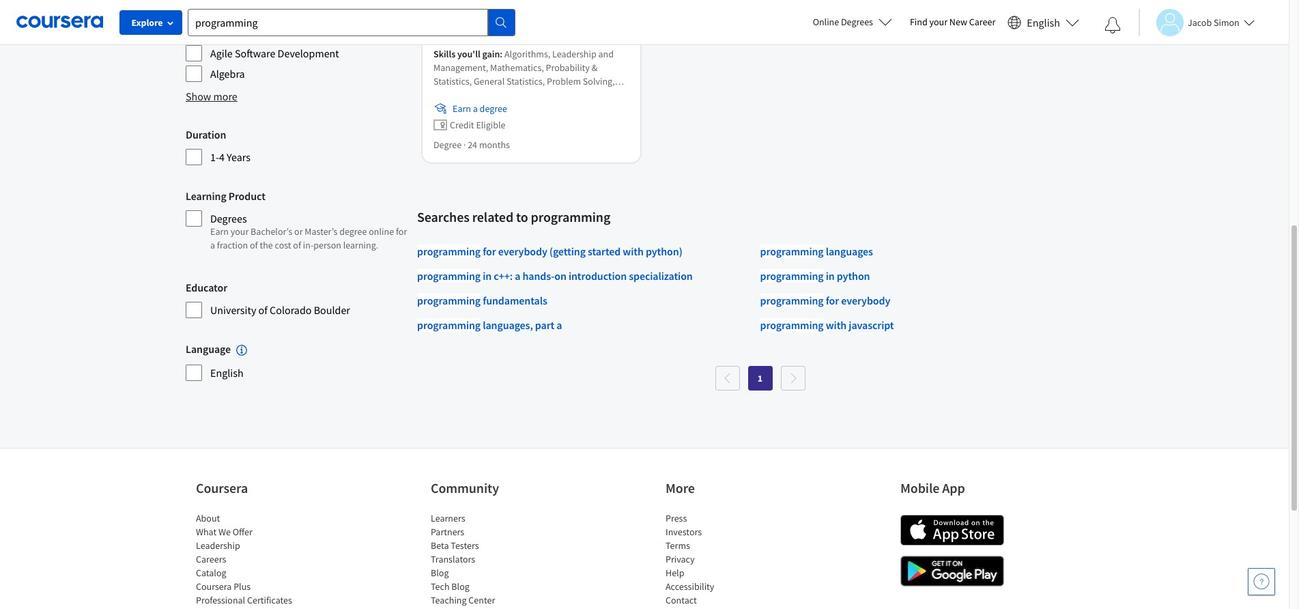 Task type: describe. For each thing, give the bounding box(es) containing it.
learning product group
[[186, 188, 409, 257]]

programming for programming languages
[[760, 245, 824, 258]]

privacy
[[666, 553, 695, 566]]

started
[[588, 245, 621, 258]]

contact
[[666, 594, 697, 607]]

more
[[213, 89, 237, 103]]

(
[[549, 245, 553, 258]]

languages for programming languages
[[826, 245, 873, 258]]

earn for earn your bachelor's or master's degree online for a fraction of the cost of in-person learning.
[[210, 225, 229, 238]]

you'll
[[457, 48, 481, 60]]

list for community
[[431, 512, 547, 607]]

careers
[[196, 553, 226, 566]]

skills you'll gain :
[[434, 48, 505, 60]]

show
[[186, 89, 211, 103]]

credit eligible
[[450, 119, 506, 131]]

agile
[[210, 46, 233, 60]]

master of engineering in engineering management
[[434, 5, 603, 35]]

university
[[210, 303, 256, 317]]

started with python )
[[588, 245, 683, 258]]

management
[[434, 21, 494, 35]]

·
[[463, 139, 466, 151]]

partners
[[431, 526, 464, 538]]

programming languages , part a
[[417, 318, 562, 332]]

find
[[910, 16, 928, 28]]

earn your bachelor's or master's degree online for a fraction of the cost of in-person learning.
[[210, 225, 407, 251]]

a right part
[[557, 318, 562, 332]]

colorado
[[270, 303, 312, 317]]

help
[[666, 567, 684, 579]]

educator group
[[186, 279, 409, 319]]

a up credit eligible
[[473, 103, 478, 115]]

or
[[294, 225, 303, 238]]

programming for programming for everybody ( getting
[[417, 245, 481, 258]]

programming with javascript
[[760, 318, 894, 332]]

in for programming in python
[[826, 269, 835, 283]]

eligible
[[476, 119, 506, 131]]

0 vertical spatial blog
[[431, 567, 449, 579]]

language group
[[186, 341, 409, 382]]

leadership
[[196, 540, 240, 552]]

1-4 years
[[210, 150, 251, 164]]

specialization
[[629, 269, 693, 283]]

learning.
[[343, 239, 378, 251]]

english inside language group
[[210, 366, 244, 380]]

:
[[500, 48, 503, 60]]

duration
[[186, 128, 226, 141]]

coursera image
[[16, 11, 103, 33]]

of left the
[[250, 239, 258, 251]]

mobile
[[901, 480, 940, 497]]

offer
[[233, 526, 252, 538]]

++:
[[499, 269, 513, 283]]

professional
[[196, 594, 245, 607]]

accounting
[[210, 5, 261, 19]]

,
[[530, 318, 533, 332]]

searches related to programming
[[417, 209, 611, 226]]

learning
[[186, 189, 226, 203]]

programming for programming fundamentals
[[417, 294, 481, 308]]

algebra
[[210, 67, 245, 81]]

part
[[535, 318, 555, 332]]

of left 'in-' in the top left of the page
[[293, 239, 301, 251]]

earn for earn a degree
[[453, 103, 471, 115]]

terms
[[666, 540, 690, 552]]

your for earn
[[231, 225, 249, 238]]

learners
[[431, 512, 465, 525]]

show notifications image
[[1105, 17, 1121, 33]]

your for find
[[930, 16, 948, 28]]

translators
[[431, 553, 475, 566]]

degrees inside learning product group
[[210, 212, 247, 225]]

1 button
[[748, 366, 773, 391]]

searches
[[417, 209, 470, 226]]

to
[[516, 209, 528, 226]]

university of colorado boulder
[[210, 303, 350, 317]]

in-
[[303, 239, 314, 251]]

4
[[219, 150, 225, 164]]

getting
[[553, 245, 586, 258]]

adaptability
[[210, 26, 266, 40]]

about link
[[196, 512, 220, 525]]

in inside master of engineering in engineering management
[[536, 5, 545, 19]]

list for coursera
[[196, 512, 312, 609]]

leadership link
[[196, 540, 240, 552]]

master
[[434, 5, 465, 19]]

simon
[[1214, 16, 1240, 28]]

tech
[[431, 581, 450, 593]]

english button
[[1002, 0, 1085, 44]]

for for programming for everybody ( getting
[[483, 245, 496, 258]]

new
[[950, 16, 967, 28]]

fundamentals
[[483, 294, 547, 308]]

jacob simon
[[1188, 16, 1240, 28]]

cost
[[275, 239, 291, 251]]

help link
[[666, 567, 684, 579]]

accessibility
[[666, 581, 714, 593]]

accessibility link
[[666, 581, 714, 593]]

programming for programming for everybody
[[760, 294, 824, 308]]

teaching center link
[[431, 594, 495, 607]]

online degrees button
[[802, 7, 903, 37]]

tech blog link
[[431, 581, 470, 593]]



Task type: vqa. For each thing, say whether or not it's contained in the screenshot.
For Teams
no



Task type: locate. For each thing, give the bounding box(es) containing it.
programming up programming fundamentals
[[417, 269, 481, 283]]

in
[[536, 5, 545, 19], [483, 269, 492, 283], [826, 269, 835, 283]]

0 horizontal spatial in
[[483, 269, 492, 283]]

privacy link
[[666, 553, 695, 566]]

english right career
[[1027, 15, 1060, 29]]

show more
[[186, 89, 237, 103]]

mobile app
[[901, 480, 965, 497]]

catalog link
[[196, 567, 226, 579]]

a left fraction
[[210, 239, 215, 251]]

degree up eligible
[[480, 103, 507, 115]]

for
[[396, 225, 407, 238], [483, 245, 496, 258], [826, 294, 839, 308]]

translators link
[[431, 553, 475, 566]]

2 engineering from the left
[[547, 5, 603, 19]]

months
[[479, 139, 510, 151]]

python up programming for everybody
[[837, 269, 870, 283]]

python for started with python )
[[646, 245, 679, 258]]

of up management on the top left of the page
[[467, 5, 476, 19]]

1-
[[210, 150, 219, 164]]

0 horizontal spatial earn
[[210, 225, 229, 238]]

a right ++:
[[515, 269, 520, 283]]

1 horizontal spatial earn
[[453, 103, 471, 115]]

everybody for programming for everybody
[[841, 294, 890, 308]]

english
[[1027, 15, 1060, 29], [210, 366, 244, 380]]

online degrees
[[813, 16, 873, 28]]

1 vertical spatial english
[[210, 366, 244, 380]]

a
[[473, 103, 478, 115], [210, 239, 215, 251], [515, 269, 520, 283], [557, 318, 562, 332]]

get it on google play image
[[901, 556, 1004, 587]]

What do you want to learn? text field
[[188, 9, 488, 36]]

learners link
[[431, 512, 465, 525]]

3 list from the left
[[666, 512, 782, 609]]

blog up the tech
[[431, 567, 449, 579]]

1 vertical spatial your
[[231, 225, 249, 238]]

0 horizontal spatial languages
[[483, 318, 530, 332]]

0 vertical spatial earn
[[453, 103, 471, 115]]

teaching
[[431, 594, 467, 607]]

for for programming for everybody
[[826, 294, 839, 308]]

with for programming
[[826, 318, 847, 332]]

for up 'c'
[[483, 245, 496, 258]]

programming down the programming in python
[[760, 294, 824, 308]]

about what we offer leadership careers catalog coursera plus professional certificates
[[196, 512, 292, 607]]

career
[[969, 16, 996, 28]]

24
[[468, 139, 477, 151]]

2 horizontal spatial list
[[666, 512, 782, 609]]

2 horizontal spatial for
[[826, 294, 839, 308]]

c
[[494, 269, 499, 283]]

software
[[235, 46, 275, 60]]

beta testers link
[[431, 540, 479, 552]]

0 horizontal spatial degrees
[[210, 212, 247, 225]]

0 vertical spatial your
[[930, 16, 948, 28]]

center
[[469, 594, 495, 607]]

degree inside earn your bachelor's or master's degree online for a fraction of the cost of in-person learning.
[[339, 225, 367, 238]]

2 coursera from the top
[[196, 581, 232, 593]]

everybody for programming for everybody ( getting
[[498, 245, 547, 258]]

-
[[551, 269, 555, 283]]

testers
[[451, 540, 479, 552]]

1 engineering from the left
[[478, 5, 534, 19]]

everybody up javascript
[[841, 294, 890, 308]]

everybody up hands
[[498, 245, 547, 258]]

press
[[666, 512, 687, 525]]

programming down programming for everybody
[[760, 318, 824, 332]]

degree · 24 months
[[434, 139, 510, 151]]

degrees right online
[[841, 16, 873, 28]]

)
[[679, 245, 683, 258]]

programming for everybody
[[760, 294, 890, 308]]

1 horizontal spatial degrees
[[841, 16, 873, 28]]

information about this filter group image
[[236, 345, 247, 356]]

2 list from the left
[[431, 512, 547, 607]]

programming up getting
[[531, 209, 611, 226]]

list containing press
[[666, 512, 782, 609]]

catalog
[[196, 567, 226, 579]]

development
[[278, 46, 339, 60]]

find your new career link
[[903, 14, 1002, 31]]

0 horizontal spatial english
[[210, 366, 244, 380]]

duration group
[[186, 126, 409, 166]]

1 coursera from the top
[[196, 480, 248, 497]]

a inside earn your bachelor's or master's degree online for a fraction of the cost of in-person learning.
[[210, 239, 215, 251]]

1 horizontal spatial python
[[837, 269, 870, 283]]

with down programming for everybody
[[826, 318, 847, 332]]

programming for programming in c ++: a hands - on introduction specialization
[[417, 269, 481, 283]]

jacob
[[1188, 16, 1212, 28]]

certificates
[[247, 594, 292, 607]]

skills
[[434, 48, 456, 60]]

0 vertical spatial degree
[[480, 103, 507, 115]]

1 horizontal spatial for
[[483, 245, 496, 258]]

degrees down the learning product
[[210, 212, 247, 225]]

show more button
[[186, 88, 237, 104]]

2 horizontal spatial in
[[826, 269, 835, 283]]

careers link
[[196, 553, 226, 566]]

0 vertical spatial english
[[1027, 15, 1060, 29]]

1 vertical spatial degrees
[[210, 212, 247, 225]]

1 vertical spatial degree
[[339, 225, 367, 238]]

hands
[[523, 269, 551, 283]]

1 horizontal spatial engineering
[[547, 5, 603, 19]]

0 horizontal spatial for
[[396, 225, 407, 238]]

your up fraction
[[231, 225, 249, 238]]

professional certificates link
[[196, 594, 292, 607]]

with right started
[[623, 245, 644, 258]]

on
[[555, 269, 567, 283]]

press link
[[666, 512, 687, 525]]

1 vertical spatial python
[[837, 269, 870, 283]]

help center image
[[1254, 574, 1270, 590]]

1 vertical spatial for
[[483, 245, 496, 258]]

1 vertical spatial everybody
[[841, 294, 890, 308]]

boulder
[[314, 303, 350, 317]]

product
[[229, 189, 265, 203]]

for right online
[[396, 225, 407, 238]]

programming up programming languages , part a
[[417, 294, 481, 308]]

1 horizontal spatial languages
[[826, 245, 873, 258]]

1 horizontal spatial everybody
[[841, 294, 890, 308]]

1 vertical spatial blog
[[452, 581, 470, 593]]

programming languages
[[760, 245, 873, 258]]

list for more
[[666, 512, 782, 609]]

0 vertical spatial degrees
[[841, 16, 873, 28]]

years
[[227, 150, 251, 164]]

credit
[[450, 119, 474, 131]]

with for started
[[623, 245, 644, 258]]

press investors terms privacy help accessibility contact
[[666, 512, 714, 607]]

of left colorado
[[258, 303, 268, 317]]

python
[[646, 245, 679, 258], [837, 269, 870, 283]]

programming for everybody ( getting
[[417, 245, 586, 258]]

programming fundamentals
[[417, 294, 547, 308]]

programming down programming languages
[[760, 269, 824, 283]]

coursera
[[196, 480, 248, 497], [196, 581, 232, 593]]

your
[[930, 16, 948, 28], [231, 225, 249, 238]]

for up programming with javascript at the right
[[826, 294, 839, 308]]

languages down fundamentals
[[483, 318, 530, 332]]

list containing learners
[[431, 512, 547, 607]]

0 vertical spatial languages
[[826, 245, 873, 258]]

degree up learning.
[[339, 225, 367, 238]]

degrees inside dropdown button
[[841, 16, 873, 28]]

we
[[218, 526, 231, 538]]

terms link
[[666, 540, 690, 552]]

0 vertical spatial everybody
[[498, 245, 547, 258]]

languages
[[826, 245, 873, 258], [483, 318, 530, 332]]

0 horizontal spatial python
[[646, 245, 679, 258]]

1 horizontal spatial your
[[930, 16, 948, 28]]

1 horizontal spatial list
[[431, 512, 547, 607]]

1 vertical spatial coursera
[[196, 581, 232, 593]]

online
[[813, 16, 839, 28]]

coursera inside about what we offer leadership careers catalog coursera plus professional certificates
[[196, 581, 232, 593]]

2 vertical spatial for
[[826, 294, 839, 308]]

0 horizontal spatial list
[[196, 512, 312, 609]]

of inside master of engineering in engineering management
[[467, 5, 476, 19]]

1 list from the left
[[196, 512, 312, 609]]

earn up credit
[[453, 103, 471, 115]]

your inside earn your bachelor's or master's degree online for a fraction of the cost of in-person learning.
[[231, 225, 249, 238]]

0 horizontal spatial everybody
[[498, 245, 547, 258]]

bachelor's
[[251, 225, 292, 238]]

beta
[[431, 540, 449, 552]]

blog
[[431, 567, 449, 579], [452, 581, 470, 593]]

plus
[[234, 581, 251, 593]]

1
[[758, 372, 763, 385]]

python up specialization
[[646, 245, 679, 258]]

programming for programming languages , part a
[[417, 318, 481, 332]]

investors link
[[666, 526, 702, 538]]

of inside educator group
[[258, 303, 268, 317]]

your inside find your new career link
[[930, 16, 948, 28]]

for inside earn your bachelor's or master's degree online for a fraction of the cost of in-person learning.
[[396, 225, 407, 238]]

earn up fraction
[[210, 225, 229, 238]]

with
[[623, 245, 644, 258], [826, 318, 847, 332]]

0 vertical spatial with
[[623, 245, 644, 258]]

programming for programming in python
[[760, 269, 824, 283]]

online
[[369, 225, 394, 238]]

1 vertical spatial with
[[826, 318, 847, 332]]

python for programming in python
[[837, 269, 870, 283]]

programming for programming with javascript
[[760, 318, 824, 332]]

about
[[196, 512, 220, 525]]

programming down programming fundamentals
[[417, 318, 481, 332]]

list
[[196, 512, 312, 609], [431, 512, 547, 607], [666, 512, 782, 609]]

english down information about this filter group icon
[[210, 366, 244, 380]]

earn inside earn your bachelor's or master's degree online for a fraction of the cost of in-person learning.
[[210, 225, 229, 238]]

programming down searches
[[417, 245, 481, 258]]

0 horizontal spatial degree
[[339, 225, 367, 238]]

in for programming in c ++: a hands - on introduction specialization
[[483, 269, 492, 283]]

related
[[472, 209, 513, 226]]

english inside button
[[1027, 15, 1060, 29]]

your right find
[[930, 16, 948, 28]]

0 horizontal spatial blog
[[431, 567, 449, 579]]

programming up the programming in python
[[760, 245, 824, 258]]

0 horizontal spatial your
[[231, 225, 249, 238]]

everybody
[[498, 245, 547, 258], [841, 294, 890, 308]]

download on the app store image
[[901, 515, 1004, 546]]

None search field
[[188, 9, 515, 36]]

1 vertical spatial languages
[[483, 318, 530, 332]]

coursera up about link
[[196, 480, 248, 497]]

coursera down catalog
[[196, 581, 232, 593]]

learning product
[[186, 189, 265, 203]]

0 vertical spatial for
[[396, 225, 407, 238]]

programming in python
[[760, 269, 870, 283]]

languages for programming languages , part a
[[483, 318, 530, 332]]

languages up the programming in python
[[826, 245, 873, 258]]

list containing about
[[196, 512, 312, 609]]

blog link
[[431, 567, 449, 579]]

blog up teaching center link on the bottom left
[[452, 581, 470, 593]]

jacob simon button
[[1139, 9, 1255, 36]]

fraction
[[217, 239, 248, 251]]

introduction
[[569, 269, 627, 283]]

0 vertical spatial python
[[646, 245, 679, 258]]

1 horizontal spatial blog
[[452, 581, 470, 593]]

1 horizontal spatial degree
[[480, 103, 507, 115]]

1 horizontal spatial with
[[826, 318, 847, 332]]

degree
[[480, 103, 507, 115], [339, 225, 367, 238]]

0 horizontal spatial engineering
[[478, 5, 534, 19]]

more
[[666, 480, 695, 497]]

1 vertical spatial earn
[[210, 225, 229, 238]]

1 horizontal spatial in
[[536, 5, 545, 19]]

1 horizontal spatial english
[[1027, 15, 1060, 29]]

0 vertical spatial coursera
[[196, 480, 248, 497]]

0 horizontal spatial with
[[623, 245, 644, 258]]

of
[[467, 5, 476, 19], [250, 239, 258, 251], [293, 239, 301, 251], [258, 303, 268, 317]]

explore
[[131, 16, 163, 29]]

programming
[[531, 209, 611, 226], [417, 245, 481, 258], [760, 245, 824, 258], [417, 269, 481, 283], [760, 269, 824, 283], [417, 294, 481, 308], [760, 294, 824, 308], [417, 318, 481, 332], [760, 318, 824, 332]]



